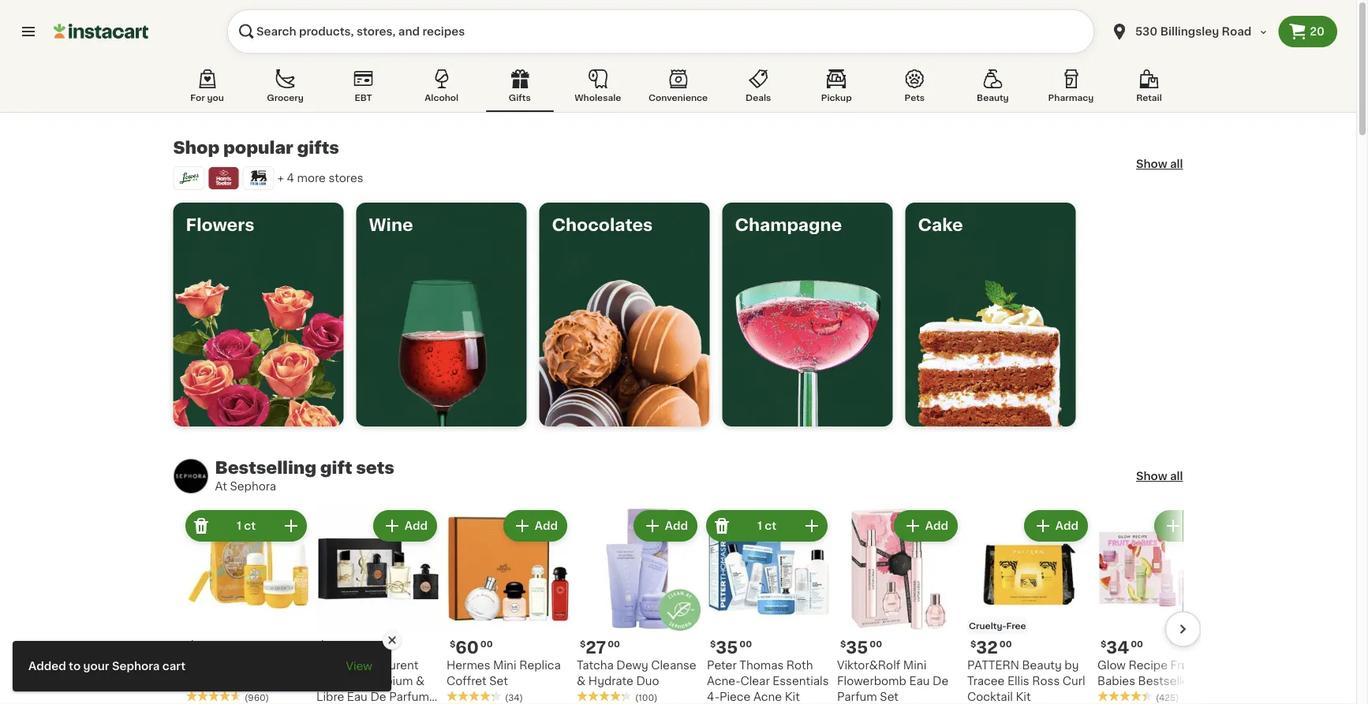 Task type: vqa. For each thing, say whether or not it's contained in the screenshot.
Official inside instacart "march 2022 survey" gift card sweepstakes official rules
no



Task type: locate. For each thing, give the bounding box(es) containing it.
0 vertical spatial all
[[1171, 159, 1184, 170]]

chocolates link
[[540, 203, 710, 427]]

2 horizontal spatial set
[[880, 692, 899, 703]]

de
[[933, 677, 949, 688], [370, 692, 386, 703]]

$ inside $ 30 00
[[189, 641, 195, 649]]

ebt button
[[330, 66, 398, 112]]

3 add button from the left
[[635, 512, 696, 541]]

tab panel containing shop popular gifts
[[156, 138, 1222, 705]]

1 vertical spatial show all
[[1137, 471, 1184, 482]]

1 add from the left
[[404, 521, 427, 532]]

set down janeiro
[[235, 677, 254, 688]]

1 horizontal spatial $ 35 00
[[710, 640, 752, 656]]

$ inside $ 27 00
[[580, 641, 586, 649]]

more
[[297, 173, 326, 184]]

3 35 from the left
[[846, 640, 868, 656]]

parfum
[[837, 692, 877, 703]]

0 horizontal spatial 1 ct
[[236, 521, 255, 532]]

peter thomas roth acne-clear essentials 4-piece acne kit
[[707, 661, 829, 703]]

sephora left cart
[[112, 662, 160, 673]]

mini up the (34)
[[493, 661, 516, 672]]

0 vertical spatial sephora
[[230, 482, 276, 493]]

00 inside $ 32 00
[[1000, 641, 1012, 649]]

billingsley
[[1161, 26, 1220, 37]]

product group containing 60
[[446, 508, 570, 705]]

5 00 from the left
[[740, 641, 752, 649]]

00 right 34
[[1131, 641, 1143, 649]]

0 horizontal spatial $ 35 00
[[319, 640, 361, 656]]

0 vertical spatial show all link
[[1137, 156, 1184, 172]]

retail
[[1137, 94, 1163, 102]]

8 $ from the left
[[1101, 641, 1107, 649]]

2 show all from the top
[[1137, 471, 1184, 482]]

essentials
[[773, 677, 829, 688]]

1 vertical spatial show all link
[[1137, 469, 1184, 485]]

add button for yves saint laurent mini black opium & libre eau de parf
[[374, 512, 435, 541]]

1 $ from the left
[[189, 641, 195, 649]]

hydrate
[[588, 677, 633, 688]]

de
[[206, 661, 220, 672]]

6 00 from the left
[[870, 641, 882, 649]]

7 00 from the left
[[1000, 641, 1012, 649]]

opium
[[375, 677, 413, 688]]

champagne link
[[723, 203, 893, 427]]

3 00 from the left
[[480, 641, 493, 649]]

00 inside $ 34 00
[[1131, 641, 1143, 649]]

& down tatcha
[[577, 677, 586, 688]]

deals
[[746, 94, 772, 102]]

4
[[287, 173, 294, 184]]

1 horizontal spatial set
[[489, 677, 508, 688]]

30
[[195, 640, 218, 656]]

1 00 from the left
[[219, 641, 232, 649]]

1 vertical spatial de
[[370, 692, 386, 703]]

$ down 'cruelty-'
[[971, 641, 976, 649]]

6 add button from the left
[[1156, 512, 1217, 541]]

00 right 32
[[1000, 641, 1012, 649]]

dewy
[[616, 661, 648, 672]]

show all
[[1137, 159, 1184, 170], [1137, 471, 1184, 482]]

kit
[[1203, 677, 1218, 688], [785, 692, 800, 703], [1016, 692, 1031, 703]]

1 horizontal spatial de
[[933, 677, 949, 688]]

bum right janeiro
[[267, 661, 293, 672]]

eau right flowerbomb
[[909, 677, 930, 688]]

6 add from the left
[[1186, 521, 1209, 532]]

champagne
[[735, 217, 842, 233]]

eau down black
[[347, 692, 367, 703]]

bestselling
[[215, 460, 317, 476]]

00 up viktor&rolf
[[870, 641, 882, 649]]

sephora down the bestselling
[[230, 482, 276, 493]]

1 vertical spatial bum
[[186, 677, 211, 688]]

1 vertical spatial eau
[[347, 692, 367, 703]]

mini up flowerbomb
[[903, 661, 927, 672]]

1 ct right remove sol de janeiro bum bum jet set image
[[236, 521, 255, 532]]

product group
[[185, 508, 310, 705], [316, 508, 440, 705], [446, 508, 570, 705], [577, 508, 701, 705], [706, 508, 831, 705], [837, 508, 961, 705], [967, 508, 1091, 705], [1098, 508, 1222, 705]]

ct left increment quantity of sol de janeiro bum bum jet set icon
[[244, 521, 255, 532]]

4 $ from the left
[[580, 641, 586, 649]]

3 product group from the left
[[446, 508, 570, 705]]

1 horizontal spatial beauty
[[1022, 661, 1062, 672]]

2 & from the left
[[577, 677, 586, 688]]

mini for 35
[[903, 661, 927, 672]]

00 inside $ 60 00
[[480, 641, 493, 649]]

1 add button from the left
[[374, 512, 435, 541]]

4 product group from the left
[[577, 508, 701, 705]]

5 add button from the left
[[1026, 512, 1087, 541]]

35 up peter
[[716, 640, 738, 656]]

0 vertical spatial beauty
[[977, 94, 1009, 102]]

+ 4 more stores
[[277, 173, 364, 184]]

2 $ 35 00 from the left
[[710, 640, 752, 656]]

set up the (34)
[[489, 677, 508, 688]]

$ up viktor&rolf
[[840, 641, 846, 649]]

added to your sephora cart
[[28, 662, 186, 673]]

sephora
[[230, 482, 276, 493], [112, 662, 160, 673]]

35 for viktor&rolf
[[846, 640, 868, 656]]

$ inside $ 32 00
[[971, 641, 976, 649]]

$ 35 00 up viktor&rolf
[[840, 640, 882, 656]]

1 horizontal spatial eau
[[909, 677, 930, 688]]

ct for 35
[[765, 521, 776, 532]]

00 right 60
[[480, 641, 493, 649]]

20
[[1311, 26, 1325, 37]]

1 $ 35 00 from the left
[[319, 640, 361, 656]]

1 vertical spatial all
[[1171, 471, 1184, 482]]

1 vertical spatial beauty
[[1022, 661, 1062, 672]]

kit down ellis
[[1016, 692, 1031, 703]]

beauty
[[977, 94, 1009, 102], [1022, 661, 1062, 672]]

cart
[[162, 662, 186, 673]]

2 35 from the left
[[716, 640, 738, 656]]

$
[[189, 641, 195, 649], [319, 641, 325, 649], [450, 641, 455, 649], [580, 641, 586, 649], [710, 641, 716, 649], [840, 641, 846, 649], [971, 641, 976, 649], [1101, 641, 1107, 649]]

add for yves saint laurent mini black opium & libre eau de parf
[[404, 521, 427, 532]]

product group containing 34
[[1098, 508, 1222, 705]]

roth
[[787, 661, 813, 672]]

4 add from the left
[[925, 521, 948, 532]]

by
[[1065, 661, 1079, 672]]

1 1 from the left
[[236, 521, 241, 532]]

jet
[[214, 677, 232, 688]]

thomas
[[739, 661, 784, 672]]

beauty inside pattern beauty by tracee ellis ross  curl cocktail kit
[[1022, 661, 1062, 672]]

2 $ from the left
[[319, 641, 325, 649]]

8 00 from the left
[[1131, 641, 1143, 649]]

0 horizontal spatial set
[[235, 677, 254, 688]]

2 horizontal spatial 35
[[846, 640, 868, 656]]

mini inside hermes mini replica coffret set
[[493, 661, 516, 672]]

$ up hermes
[[450, 641, 455, 649]]

to
[[69, 662, 81, 673]]

convenience button
[[642, 66, 715, 112]]

0 vertical spatial show
[[1137, 159, 1168, 170]]

pickup
[[822, 94, 852, 102]]

1 horizontal spatial ct
[[765, 521, 776, 532]]

0 horizontal spatial &
[[416, 677, 424, 688]]

5 $ from the left
[[710, 641, 716, 649]]

1 show from the top
[[1137, 159, 1168, 170]]

0 horizontal spatial bum
[[186, 677, 211, 688]]

recipe
[[1129, 661, 1168, 672]]

you
[[207, 94, 224, 102]]

kit inside pattern beauty by tracee ellis ross  curl cocktail kit
[[1016, 692, 1031, 703]]

4 00 from the left
[[608, 641, 620, 649]]

$ up yves
[[319, 641, 325, 649]]

1 ct from the left
[[244, 521, 255, 532]]

1 ct
[[236, 521, 255, 532], [757, 521, 776, 532]]

1 horizontal spatial &
[[577, 677, 586, 688]]

8 product group from the left
[[1098, 508, 1222, 705]]

$ up tatcha
[[580, 641, 586, 649]]

item carousel region
[[156, 508, 1222, 705]]

0 horizontal spatial 1
[[236, 521, 241, 532]]

0 horizontal spatial kit
[[785, 692, 800, 703]]

(425)
[[1156, 694, 1179, 703]]

bum down sol
[[186, 677, 211, 688]]

6 $ from the left
[[840, 641, 846, 649]]

1 product group from the left
[[185, 508, 310, 705]]

grocery button
[[251, 66, 319, 112]]

$ inside $ 34 00
[[1101, 641, 1107, 649]]

$ for glow recipe fruit babies bestsellers kit
[[1101, 641, 1107, 649]]

wholesale
[[575, 94, 622, 102]]

wine
[[369, 217, 413, 233]]

1 right remove peter thomas roth acne-clear essentials 4-piece acne kit icon
[[757, 521, 762, 532]]

35 up viktor&rolf
[[846, 640, 868, 656]]

tab panel
[[156, 138, 1222, 705]]

$ 35 00 up yves
[[319, 640, 361, 656]]

de inside yves saint laurent mini black opium & libre eau de parf
[[370, 692, 386, 703]]

mini down yves
[[316, 677, 339, 688]]

1 vertical spatial show
[[1137, 471, 1168, 482]]

laurent
[[376, 661, 418, 672]]

set down flowerbomb
[[880, 692, 899, 703]]

1 horizontal spatial 35
[[716, 640, 738, 656]]

peter
[[707, 661, 737, 672]]

increment quantity of peter thomas roth acne-clear essentials 4-piece acne kit image
[[802, 517, 821, 536]]

2 ct from the left
[[765, 521, 776, 532]]

0 horizontal spatial sephora
[[112, 662, 160, 673]]

0 vertical spatial eau
[[909, 677, 930, 688]]

1 horizontal spatial kit
[[1016, 692, 1031, 703]]

flowerbomb
[[837, 677, 907, 688]]

530 billingsley road button
[[1101, 9, 1279, 54]]

curl
[[1063, 677, 1086, 688]]

glow
[[1098, 661, 1126, 672]]

2 1 from the left
[[757, 521, 762, 532]]

0 horizontal spatial beauty
[[977, 94, 1009, 102]]

0 horizontal spatial eau
[[347, 692, 367, 703]]

0 vertical spatial show all
[[1137, 159, 1184, 170]]

replica
[[519, 661, 561, 672]]

mini for 60
[[493, 661, 516, 672]]

00 inside $ 30 00
[[219, 641, 232, 649]]

kit down essentials
[[785, 692, 800, 703]]

product group containing 30
[[185, 508, 310, 705]]

2 horizontal spatial $ 35 00
[[840, 640, 882, 656]]

$ for yves saint laurent mini black opium & libre eau de parf
[[319, 641, 325, 649]]

pharmacy button
[[1038, 66, 1106, 112]]

3 $ from the left
[[450, 641, 455, 649]]

2 horizontal spatial kit
[[1203, 677, 1218, 688]]

2 add button from the left
[[505, 512, 566, 541]]

3 $ 35 00 from the left
[[840, 640, 882, 656]]

4-
[[707, 692, 719, 703]]

add button
[[374, 512, 435, 541], [505, 512, 566, 541], [635, 512, 696, 541], [895, 512, 956, 541], [1026, 512, 1087, 541], [1156, 512, 1217, 541]]

beauty left 'pharmacy'
[[977, 94, 1009, 102]]

0 horizontal spatial ct
[[244, 521, 255, 532]]

0 horizontal spatial 35
[[325, 640, 347, 656]]

$ up sol
[[189, 641, 195, 649]]

None search field
[[227, 9, 1095, 54]]

1 & from the left
[[416, 677, 424, 688]]

1 for 35
[[757, 521, 762, 532]]

00 up saint
[[349, 641, 361, 649]]

cruelty-
[[969, 622, 1007, 631]]

acne-
[[707, 677, 741, 688]]

$ inside $ 60 00
[[450, 641, 455, 649]]

$ 35 00 up peter
[[710, 640, 752, 656]]

(34)
[[505, 694, 523, 703]]

&
[[416, 677, 424, 688], [577, 677, 586, 688]]

3 add from the left
[[665, 521, 688, 532]]

2 00 from the left
[[349, 641, 361, 649]]

2 add from the left
[[535, 521, 558, 532]]

wholesale button
[[564, 66, 632, 112]]

7 $ from the left
[[971, 641, 976, 649]]

5 add from the left
[[1056, 521, 1079, 532]]

1 35 from the left
[[325, 640, 347, 656]]

00 right 27
[[608, 641, 620, 649]]

instacart image
[[54, 22, 148, 41]]

530
[[1136, 26, 1158, 37]]

35 up yves
[[325, 640, 347, 656]]

1 right remove sol de janeiro bum bum jet set image
[[236, 521, 241, 532]]

set inside sol de janeiro bum bum jet set
[[235, 677, 254, 688]]

2 show from the top
[[1137, 471, 1168, 482]]

beauty inside button
[[977, 94, 1009, 102]]

& inside yves saint laurent mini black opium & libre eau de parf
[[416, 677, 424, 688]]

flowers
[[186, 217, 255, 233]]

show
[[1137, 159, 1168, 170], [1137, 471, 1168, 482]]

00 right 30
[[219, 641, 232, 649]]

piece
[[719, 692, 751, 703]]

34
[[1107, 640, 1129, 656]]

de left tracee
[[933, 677, 949, 688]]

35
[[325, 640, 347, 656], [716, 640, 738, 656], [846, 640, 868, 656]]

all
[[1171, 159, 1184, 170], [1171, 471, 1184, 482]]

00 inside $ 27 00
[[608, 641, 620, 649]]

set inside viktor&rolf mini flowerbomb eau de parfum set
[[880, 692, 899, 703]]

1 horizontal spatial sephora
[[230, 482, 276, 493]]

ct left 'increment quantity of peter thomas roth acne-clear essentials 4-piece acne kit' icon
[[765, 521, 776, 532]]

(100)
[[635, 694, 657, 703]]

de down opium at the bottom
[[370, 692, 386, 703]]

add button for hermes mini replica coffret set
[[505, 512, 566, 541]]

remove peter thomas roth acne-clear essentials 4-piece acne kit image
[[712, 517, 731, 536]]

alcohol button
[[408, 66, 476, 112]]

babies
[[1098, 677, 1136, 688]]

4 add button from the left
[[895, 512, 956, 541]]

& right opium at the bottom
[[416, 677, 424, 688]]

viktor&rolf
[[837, 661, 901, 672]]

1 horizontal spatial bum
[[267, 661, 293, 672]]

0 horizontal spatial de
[[370, 692, 386, 703]]

1 horizontal spatial mini
[[493, 661, 516, 672]]

2 product group from the left
[[316, 508, 440, 705]]

eau
[[909, 677, 930, 688], [347, 692, 367, 703]]

1 horizontal spatial 1
[[757, 521, 762, 532]]

1 ct for 30
[[236, 521, 255, 532]]

set inside hermes mini replica coffret set
[[489, 677, 508, 688]]

$ up glow
[[1101, 641, 1107, 649]]

7 product group from the left
[[967, 508, 1091, 705]]

00
[[219, 641, 232, 649], [349, 641, 361, 649], [480, 641, 493, 649], [608, 641, 620, 649], [740, 641, 752, 649], [870, 641, 882, 649], [1000, 641, 1012, 649], [1131, 641, 1143, 649]]

de inside viktor&rolf mini flowerbomb eau de parfum set
[[933, 677, 949, 688]]

set
[[235, 677, 254, 688], [489, 677, 508, 688], [880, 692, 899, 703]]

add button for tatcha dewy cleanse & hydrate duo
[[635, 512, 696, 541]]

1 ct right remove peter thomas roth acne-clear essentials 4-piece acne kit icon
[[757, 521, 776, 532]]

+ 4 more stores link
[[173, 162, 364, 190]]

duo
[[636, 677, 659, 688]]

add for hermes mini replica coffret set
[[535, 521, 558, 532]]

1 horizontal spatial 1 ct
[[757, 521, 776, 532]]

beauty up ross
[[1022, 661, 1062, 672]]

2 1 ct from the left
[[757, 521, 776, 532]]

00 up thomas
[[740, 641, 752, 649]]

(960)
[[244, 694, 269, 703]]

kit right bestsellers
[[1203, 677, 1218, 688]]

bum
[[267, 661, 293, 672], [186, 677, 211, 688]]

food lion logo image
[[247, 167, 270, 190]]

0 horizontal spatial mini
[[316, 677, 339, 688]]

alcohol
[[425, 94, 459, 102]]

show all link
[[1137, 156, 1184, 172], [1137, 469, 1184, 485]]

0 vertical spatial de
[[933, 677, 949, 688]]

$ up peter
[[710, 641, 716, 649]]

2 horizontal spatial mini
[[903, 661, 927, 672]]

mini inside viktor&rolf mini flowerbomb eau de parfum set
[[903, 661, 927, 672]]

1 1 ct from the left
[[236, 521, 255, 532]]



Task type: describe. For each thing, give the bounding box(es) containing it.
00 for glow
[[1131, 641, 1143, 649]]

your
[[83, 662, 109, 673]]

grocery
[[267, 94, 304, 102]]

6 product group from the left
[[837, 508, 961, 705]]

00 for hermes
[[480, 641, 493, 649]]

1 show all link from the top
[[1137, 156, 1184, 172]]

$ for peter thomas roth acne-clear essentials 4-piece acne kit
[[710, 641, 716, 649]]

$ 60 00
[[450, 640, 493, 656]]

1 for 30
[[236, 521, 241, 532]]

shop categories tab list
[[173, 66, 1184, 112]]

530 billingsley road button
[[1111, 9, 1270, 54]]

tracee
[[967, 677, 1005, 688]]

product group containing 32
[[967, 508, 1091, 705]]

35 for yves
[[325, 640, 347, 656]]

for
[[190, 94, 205, 102]]

tatcha
[[577, 661, 614, 672]]

ellis
[[1008, 677, 1030, 688]]

add button for glow recipe fruit babies bestsellers kit
[[1156, 512, 1217, 541]]

free
[[1006, 622, 1026, 631]]

$ 35 00 for viktor&rolf
[[840, 640, 882, 656]]

32
[[976, 640, 998, 656]]

cake
[[918, 217, 964, 233]]

flowers link
[[173, 203, 344, 427]]

1 ct for 35
[[757, 521, 776, 532]]

eau inside yves saint laurent mini black opium & libre eau de parf
[[347, 692, 367, 703]]

$ for pattern beauty by tracee ellis ross  curl cocktail kit
[[971, 641, 976, 649]]

5 product group from the left
[[706, 508, 831, 705]]

cleanse
[[651, 661, 696, 672]]

00 for pattern
[[1000, 641, 1012, 649]]

sets
[[356, 460, 395, 476]]

lowes foods logo image
[[177, 167, 201, 190]]

ct for 30
[[244, 521, 255, 532]]

$ 30 00
[[189, 640, 232, 656]]

27
[[586, 640, 606, 656]]

add button for pattern beauty by tracee ellis ross  curl cocktail kit
[[1026, 512, 1087, 541]]

2 all from the top
[[1171, 471, 1184, 482]]

00 for viktor&rolf
[[870, 641, 882, 649]]

sephora inside bestselling gift sets at sephora
[[230, 482, 276, 493]]

janeiro
[[223, 661, 264, 672]]

pharmacy
[[1049, 94, 1094, 102]]

sephora image
[[173, 459, 209, 495]]

convenience
[[649, 94, 708, 102]]

$ 32 00
[[971, 640, 1012, 656]]

ross
[[1032, 677, 1060, 688]]

stores
[[329, 173, 364, 184]]

add button for viktor&rolf mini flowerbomb eau de parfum set
[[895, 512, 956, 541]]

glow recipe fruit babies bestsellers kit
[[1098, 661, 1218, 688]]

fruit
[[1171, 661, 1196, 672]]

35 for peter
[[716, 640, 738, 656]]

1 show all from the top
[[1137, 159, 1184, 170]]

product group containing 27
[[577, 508, 701, 705]]

for you
[[190, 94, 224, 102]]

viktor&rolf mini flowerbomb eau de parfum set
[[837, 661, 949, 703]]

& inside 'tatcha dewy cleanse & hydrate duo'
[[577, 677, 586, 688]]

beauty button
[[959, 66, 1027, 112]]

shop popular gifts
[[173, 139, 339, 156]]

set for 35
[[880, 692, 899, 703]]

pickup button
[[803, 66, 871, 112]]

saint
[[345, 661, 373, 672]]

$ for sol de janeiro bum bum jet set
[[189, 641, 195, 649]]

2 show all link from the top
[[1137, 469, 1184, 485]]

0 vertical spatial bum
[[267, 661, 293, 672]]

hermes mini replica coffret set
[[446, 661, 561, 688]]

chocolates
[[552, 217, 653, 233]]

ebt
[[355, 94, 372, 102]]

pets button
[[881, 66, 949, 112]]

remove sol de janeiro bum bum jet set image
[[191, 517, 210, 536]]

at
[[215, 482, 227, 493]]

$ for tatcha dewy cleanse & hydrate duo
[[580, 641, 586, 649]]

pattern beauty by tracee ellis ross  curl cocktail kit
[[967, 661, 1086, 703]]

$ for viktor&rolf mini flowerbomb eau de parfum set
[[840, 641, 846, 649]]

bestselling gift sets at sephora
[[215, 460, 395, 493]]

for you button
[[173, 66, 241, 112]]

Search field
[[227, 9, 1095, 54]]

set for 30
[[235, 677, 254, 688]]

gift
[[320, 460, 353, 476]]

00 for peter
[[740, 641, 752, 649]]

eau inside viktor&rolf mini flowerbomb eau de parfum set
[[909, 677, 930, 688]]

shop
[[173, 139, 220, 156]]

add for glow recipe fruit babies bestsellers kit
[[1186, 521, 1209, 532]]

00 for yves
[[349, 641, 361, 649]]

increment quantity of sol de janeiro bum bum jet set image
[[281, 517, 300, 536]]

pattern
[[967, 661, 1019, 672]]

+
[[277, 173, 284, 184]]

coffret
[[446, 677, 486, 688]]

add for viktor&rolf mini flowerbomb eau de parfum set
[[925, 521, 948, 532]]

harris teeter logo image
[[212, 167, 236, 190]]

60
[[455, 640, 479, 656]]

acne
[[753, 692, 782, 703]]

retail button
[[1116, 66, 1184, 112]]

cake link
[[906, 203, 1076, 427]]

yves
[[316, 661, 342, 672]]

view button
[[337, 651, 382, 683]]

gifts button
[[486, 66, 554, 112]]

20 button
[[1279, 16, 1338, 47]]

close toast image
[[386, 635, 399, 647]]

1 all from the top
[[1171, 159, 1184, 170]]

1 vertical spatial sephora
[[112, 662, 160, 673]]

00 for sol
[[219, 641, 232, 649]]

popular
[[223, 139, 294, 156]]

sol
[[186, 661, 203, 672]]

add for pattern beauty by tracee ellis ross  curl cocktail kit
[[1056, 521, 1079, 532]]

$ for hermes mini replica coffret set
[[450, 641, 455, 649]]

kit inside peter thomas roth acne-clear essentials 4-piece acne kit
[[785, 692, 800, 703]]

$ 35 00 for yves
[[319, 640, 361, 656]]

00 for tatcha
[[608, 641, 620, 649]]

kit inside glow recipe fruit babies bestsellers kit
[[1203, 677, 1218, 688]]

hermes
[[446, 661, 490, 672]]

mini inside yves saint laurent mini black opium & libre eau de parf
[[316, 677, 339, 688]]

add for tatcha dewy cleanse & hydrate duo
[[665, 521, 688, 532]]

gifts
[[509, 94, 531, 102]]

road
[[1222, 26, 1252, 37]]

cruelty-free
[[969, 622, 1026, 631]]

$ 35 00 for peter
[[710, 640, 752, 656]]

clear
[[741, 677, 770, 688]]

wine link
[[356, 203, 527, 427]]

pets
[[905, 94, 925, 102]]

bestsellers
[[1138, 677, 1200, 688]]

$ 34 00
[[1101, 640, 1143, 656]]

view
[[346, 661, 373, 673]]

tatcha dewy cleanse & hydrate duo
[[577, 661, 696, 688]]

deals button
[[725, 66, 793, 112]]



